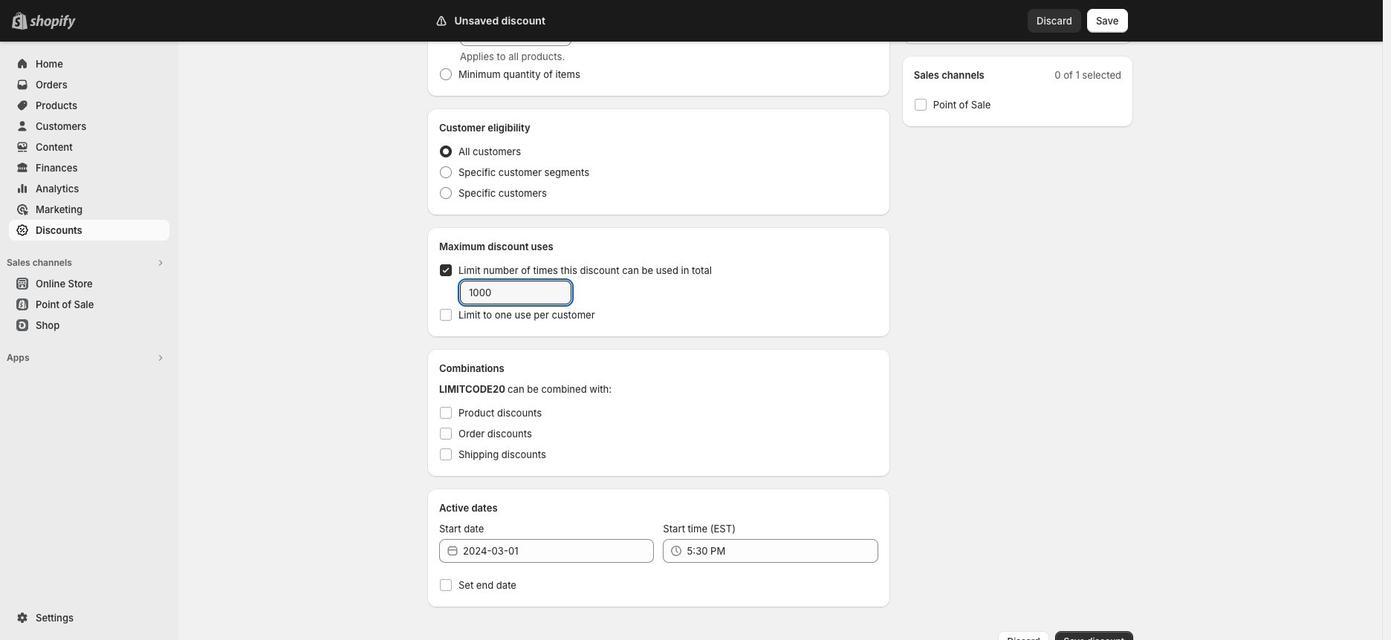 Task type: locate. For each thing, give the bounding box(es) containing it.
shopify image
[[30, 15, 76, 30]]

None text field
[[460, 281, 572, 305]]

0.00 text field
[[480, 22, 572, 46]]

YYYY-MM-DD text field
[[463, 540, 654, 563]]



Task type: vqa. For each thing, say whether or not it's contained in the screenshot.
Settings 'Dialog'
no



Task type: describe. For each thing, give the bounding box(es) containing it.
Enter time text field
[[687, 540, 878, 563]]



